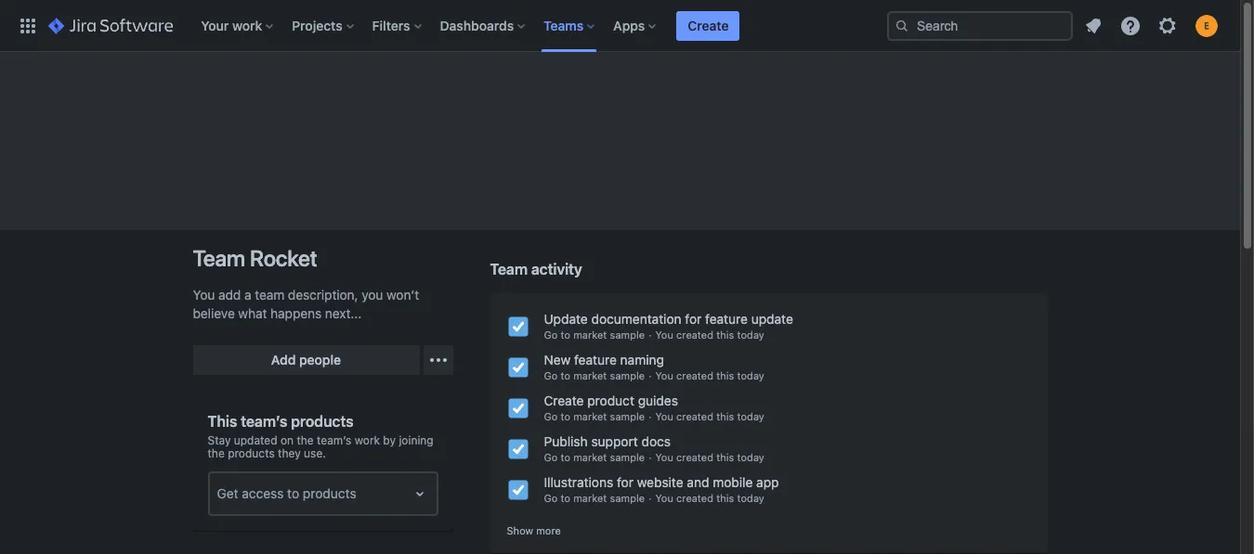 Task type: describe. For each thing, give the bounding box(es) containing it.
team
[[255, 287, 285, 303]]

publish
[[544, 434, 588, 450]]

to for create
[[561, 411, 571, 423]]

today for publish support docs
[[737, 452, 764, 464]]

you created this today for website
[[655, 492, 764, 504]]

sample for support
[[610, 452, 645, 464]]

create for create
[[688, 17, 729, 33]]

team rocket
[[193, 245, 317, 271]]

you created this today for for
[[655, 329, 764, 341]]

show
[[507, 525, 533, 537]]

create button
[[677, 11, 740, 40]]

this
[[208, 413, 237, 430]]

this team's products stay updated on the team's work by joining the products they use.
[[208, 413, 434, 461]]

and
[[687, 475, 709, 491]]

more
[[536, 525, 561, 537]]

update
[[544, 311, 588, 327]]

go to market sample for documentation
[[544, 329, 645, 341]]

show more
[[507, 525, 561, 537]]

0 horizontal spatial the
[[208, 447, 225, 461]]

1 horizontal spatial team's
[[317, 434, 352, 448]]

mobile
[[713, 475, 753, 491]]

1 horizontal spatial the
[[297, 434, 314, 448]]

go to market sample for product
[[544, 411, 645, 423]]

new
[[544, 352, 571, 368]]

to for update
[[561, 329, 571, 341]]

you for update documentation for feature update
[[655, 329, 673, 341]]

new feature naming
[[544, 352, 664, 368]]

what
[[238, 306, 267, 321]]

go to market sample for for
[[544, 492, 645, 504]]

go for publish support docs
[[544, 452, 558, 464]]

activity
[[531, 261, 582, 278]]

they
[[278, 447, 301, 461]]

to for new
[[561, 370, 571, 382]]

description,
[[288, 287, 358, 303]]

market for update
[[573, 329, 607, 341]]

happens
[[271, 306, 322, 321]]

help image
[[1120, 14, 1142, 37]]

today for new feature naming
[[737, 370, 764, 382]]

you add a team description, you won't believe what happens next...
[[193, 287, 419, 321]]

won't
[[387, 287, 419, 303]]

you for publish support docs
[[655, 452, 673, 464]]

a
[[244, 287, 251, 303]]

Search field
[[887, 11, 1073, 40]]

team activity
[[490, 261, 582, 278]]

update
[[751, 311, 793, 327]]

add people
[[271, 352, 341, 368]]

on
[[281, 434, 294, 448]]

you
[[362, 287, 383, 303]]

this for for
[[716, 329, 734, 341]]

today for create product guides
[[737, 411, 764, 423]]

people
[[299, 352, 341, 368]]

stay
[[208, 434, 231, 448]]

teams
[[544, 17, 584, 33]]

product
[[587, 393, 635, 409]]

add
[[218, 287, 241, 303]]

to for illustrations
[[561, 492, 571, 504]]

go for illustrations for website and mobile app
[[544, 492, 558, 504]]

you created this today for docs
[[655, 452, 764, 464]]

market for illustrations
[[573, 492, 607, 504]]

this for guides
[[716, 411, 734, 423]]

this for naming
[[716, 370, 734, 382]]

use.
[[304, 447, 326, 461]]



Task type: locate. For each thing, give the bounding box(es) containing it.
feature left update
[[705, 311, 748, 327]]

3 go to market sample from the top
[[544, 411, 645, 423]]

0 vertical spatial team's
[[241, 413, 287, 430]]

sample for for
[[610, 492, 645, 504]]

1 vertical spatial team's
[[317, 434, 352, 448]]

1 vertical spatial for
[[617, 475, 634, 491]]

go to market sample down illustrations
[[544, 492, 645, 504]]

market for create
[[573, 411, 607, 423]]

banner containing teams
[[0, 0, 1240, 52]]

5 you created this today from the top
[[655, 492, 764, 504]]

app
[[756, 475, 779, 491]]

market for publish
[[573, 452, 607, 464]]

5 go from the top
[[544, 492, 558, 504]]

team's left work
[[317, 434, 352, 448]]

sample
[[610, 329, 645, 341], [610, 370, 645, 382], [610, 411, 645, 423], [610, 452, 645, 464], [610, 492, 645, 504]]

today for update documentation for feature update
[[737, 329, 764, 341]]

created for naming
[[676, 370, 714, 382]]

4 go to market sample from the top
[[544, 452, 645, 464]]

1 today from the top
[[737, 329, 764, 341]]

4 go from the top
[[544, 452, 558, 464]]

primary element
[[11, 0, 887, 52]]

team left activity
[[490, 261, 528, 278]]

3 you created this today from the top
[[655, 411, 764, 423]]

2 go from the top
[[544, 370, 558, 382]]

4 created from the top
[[676, 452, 714, 464]]

work
[[355, 434, 380, 448]]

create product guides
[[544, 393, 678, 409]]

5 to from the top
[[561, 492, 571, 504]]

market up new feature naming
[[573, 329, 607, 341]]

go down new
[[544, 370, 558, 382]]

created for for
[[676, 329, 714, 341]]

sample for feature
[[610, 370, 645, 382]]

this for docs
[[716, 452, 734, 464]]

to
[[561, 329, 571, 341], [561, 370, 571, 382], [561, 411, 571, 423], [561, 452, 571, 464], [561, 492, 571, 504]]

2 to from the top
[[561, 370, 571, 382]]

4 you created this today from the top
[[655, 452, 764, 464]]

to down illustrations
[[561, 492, 571, 504]]

feature
[[705, 311, 748, 327], [574, 352, 617, 368]]

jira software image
[[48, 14, 173, 37], [48, 14, 173, 37]]

you up guides
[[655, 370, 673, 382]]

sample down website
[[610, 492, 645, 504]]

this for website
[[716, 492, 734, 504]]

0 horizontal spatial team's
[[241, 413, 287, 430]]

market
[[573, 329, 607, 341], [573, 370, 607, 382], [573, 411, 607, 423], [573, 452, 607, 464], [573, 492, 607, 504]]

created for docs
[[676, 452, 714, 464]]

create right apps "popup button"
[[688, 17, 729, 33]]

3 created from the top
[[676, 411, 714, 423]]

go to market sample
[[544, 329, 645, 341], [544, 370, 645, 382], [544, 411, 645, 423], [544, 452, 645, 464], [544, 492, 645, 504]]

the
[[297, 434, 314, 448], [208, 447, 225, 461]]

you created this today down update documentation for feature update
[[655, 329, 764, 341]]

go up publish
[[544, 411, 558, 423]]

1 horizontal spatial team
[[490, 261, 528, 278]]

updated
[[234, 434, 277, 448]]

5 go to market sample from the top
[[544, 492, 645, 504]]

you inside you add a team description, you won't believe what happens next...
[[193, 287, 215, 303]]

create
[[688, 17, 729, 33], [544, 393, 584, 409]]

create for create product guides
[[544, 393, 584, 409]]

2 today from the top
[[737, 370, 764, 382]]

1 you created this today from the top
[[655, 329, 764, 341]]

you created this today for naming
[[655, 370, 764, 382]]

3 today from the top
[[737, 411, 764, 423]]

believe
[[193, 306, 235, 321]]

team up add
[[193, 245, 245, 271]]

2 you created this today from the top
[[655, 370, 764, 382]]

documentation
[[591, 311, 682, 327]]

to for publish
[[561, 452, 571, 464]]

2 go to market sample from the top
[[544, 370, 645, 382]]

you created this today up guides
[[655, 370, 764, 382]]

to up publish
[[561, 411, 571, 423]]

to down new
[[561, 370, 571, 382]]

created up and
[[676, 452, 714, 464]]

4 sample from the top
[[610, 452, 645, 464]]

create up publish
[[544, 393, 584, 409]]

today
[[737, 329, 764, 341], [737, 370, 764, 382], [737, 411, 764, 423], [737, 452, 764, 464], [737, 492, 764, 504]]

feature right new
[[574, 352, 617, 368]]

1 to from the top
[[561, 329, 571, 341]]

the down this
[[208, 447, 225, 461]]

you created this today
[[655, 329, 764, 341], [655, 370, 764, 382], [655, 411, 764, 423], [655, 452, 764, 464], [655, 492, 764, 504]]

banner
[[0, 0, 1240, 52]]

rocket
[[250, 245, 317, 271]]

you for create product guides
[[655, 411, 673, 423]]

1 this from the top
[[716, 329, 734, 341]]

market down new feature naming
[[573, 370, 607, 382]]

5 market from the top
[[573, 492, 607, 504]]

sample down naming
[[610, 370, 645, 382]]

0 horizontal spatial feature
[[574, 352, 617, 368]]

teams button
[[538, 11, 602, 40]]

1 vertical spatial create
[[544, 393, 584, 409]]

for left website
[[617, 475, 634, 491]]

update documentation for feature update
[[544, 311, 793, 327]]

created for website
[[676, 492, 714, 504]]

go down publish
[[544, 452, 558, 464]]

sample for product
[[610, 411, 645, 423]]

market down product at the bottom of the page
[[573, 411, 607, 423]]

team
[[193, 245, 245, 271], [490, 261, 528, 278]]

joining
[[399, 434, 434, 448]]

1 vertical spatial feature
[[574, 352, 617, 368]]

3 to from the top
[[561, 411, 571, 423]]

you up believe
[[193, 287, 215, 303]]

website
[[637, 475, 683, 491]]

products left the they
[[228, 447, 275, 461]]

go to market sample down publish support docs
[[544, 452, 645, 464]]

created up guides
[[676, 370, 714, 382]]

apps
[[613, 17, 645, 33]]

your profile and settings image
[[1196, 14, 1218, 37]]

create inside button
[[688, 17, 729, 33]]

team's up updated
[[241, 413, 287, 430]]

publish support docs
[[544, 434, 671, 450]]

team for team activity
[[490, 261, 528, 278]]

to down publish
[[561, 452, 571, 464]]

you created this today down and
[[655, 492, 764, 504]]

0 horizontal spatial create
[[544, 393, 584, 409]]

created down guides
[[676, 411, 714, 423]]

search image
[[895, 18, 910, 33]]

1 horizontal spatial create
[[688, 17, 729, 33]]

5 sample from the top
[[610, 492, 645, 504]]

guides
[[638, 393, 678, 409]]

next...
[[325, 306, 362, 321]]

1 created from the top
[[676, 329, 714, 341]]

to down update at the left of the page
[[561, 329, 571, 341]]

0 vertical spatial feature
[[705, 311, 748, 327]]

products up use.
[[291, 413, 354, 430]]

you created this today for guides
[[655, 411, 764, 423]]

4 today from the top
[[737, 452, 764, 464]]

naming
[[620, 352, 664, 368]]

go down update at the left of the page
[[544, 329, 558, 341]]

illustrations for website and mobile app
[[544, 475, 779, 491]]

you created this today up and
[[655, 452, 764, 464]]

5 today from the top
[[737, 492, 764, 504]]

illustrations
[[544, 475, 613, 491]]

go for new feature naming
[[544, 370, 558, 382]]

you down illustrations for website and mobile app
[[655, 492, 673, 504]]

3 this from the top
[[716, 411, 734, 423]]

team for team rocket
[[193, 245, 245, 271]]

2 created from the top
[[676, 370, 714, 382]]

go to market sample for feature
[[544, 370, 645, 382]]

go to market sample down product at the bottom of the page
[[544, 411, 645, 423]]

support
[[591, 434, 638, 450]]

5 created from the top
[[676, 492, 714, 504]]

1 vertical spatial products
[[228, 447, 275, 461]]

add people button
[[193, 346, 419, 375]]

docs
[[642, 434, 671, 450]]

market down publish support docs
[[573, 452, 607, 464]]

you
[[193, 287, 215, 303], [655, 329, 673, 341], [655, 370, 673, 382], [655, 411, 673, 423], [655, 452, 673, 464], [655, 492, 673, 504]]

2 market from the top
[[573, 370, 607, 382]]

0 vertical spatial create
[[688, 17, 729, 33]]

you down update documentation for feature update
[[655, 329, 673, 341]]

sample down documentation
[[610, 329, 645, 341]]

3 sample from the top
[[610, 411, 645, 423]]

4 to from the top
[[561, 452, 571, 464]]

open image
[[408, 483, 431, 505]]

3 go from the top
[[544, 411, 558, 423]]

team's
[[241, 413, 287, 430], [317, 434, 352, 448]]

1 horizontal spatial feature
[[705, 311, 748, 327]]

created down update documentation for feature update
[[676, 329, 714, 341]]

you for illustrations for website and mobile app
[[655, 492, 673, 504]]

you for new feature naming
[[655, 370, 673, 382]]

market for new
[[573, 370, 607, 382]]

for
[[685, 311, 702, 327], [617, 475, 634, 491]]

sample down create product guides
[[610, 411, 645, 423]]

go for update documentation for feature update
[[544, 329, 558, 341]]

2 sample from the top
[[610, 370, 645, 382]]

today for illustrations for website and mobile app
[[737, 492, 764, 504]]

products
[[291, 413, 354, 430], [228, 447, 275, 461]]

settings image
[[1157, 14, 1179, 37]]

go to market sample down new feature naming
[[544, 370, 645, 382]]

created for guides
[[676, 411, 714, 423]]

2 this from the top
[[716, 370, 734, 382]]

add
[[271, 352, 296, 368]]

notifications image
[[1082, 14, 1105, 37]]

created
[[676, 329, 714, 341], [676, 370, 714, 382], [676, 411, 714, 423], [676, 452, 714, 464], [676, 492, 714, 504]]

1 sample from the top
[[610, 329, 645, 341]]

go to market sample for support
[[544, 452, 645, 464]]

show more link
[[507, 524, 561, 539]]

1 horizontal spatial for
[[685, 311, 702, 327]]

market down illustrations
[[573, 492, 607, 504]]

you down guides
[[655, 411, 673, 423]]

0 horizontal spatial team
[[193, 245, 245, 271]]

go
[[544, 329, 558, 341], [544, 370, 558, 382], [544, 411, 558, 423], [544, 452, 558, 464], [544, 492, 558, 504]]

4 this from the top
[[716, 452, 734, 464]]

go for create product guides
[[544, 411, 558, 423]]

the right on
[[297, 434, 314, 448]]

sample for documentation
[[610, 329, 645, 341]]

apps button
[[608, 11, 664, 40]]

by
[[383, 434, 396, 448]]

1 horizontal spatial products
[[291, 413, 354, 430]]

this
[[716, 329, 734, 341], [716, 370, 734, 382], [716, 411, 734, 423], [716, 452, 734, 464], [716, 492, 734, 504]]

created down and
[[676, 492, 714, 504]]

0 vertical spatial products
[[291, 413, 354, 430]]

sample down support
[[610, 452, 645, 464]]

go down illustrations
[[544, 492, 558, 504]]

4 market from the top
[[573, 452, 607, 464]]

1 go from the top
[[544, 329, 558, 341]]

1 market from the top
[[573, 329, 607, 341]]

0 horizontal spatial for
[[617, 475, 634, 491]]

5 this from the top
[[716, 492, 734, 504]]

you down docs on the bottom of the page
[[655, 452, 673, 464]]

for right documentation
[[685, 311, 702, 327]]

0 vertical spatial for
[[685, 311, 702, 327]]

0 horizontal spatial products
[[228, 447, 275, 461]]

1 go to market sample from the top
[[544, 329, 645, 341]]

3 market from the top
[[573, 411, 607, 423]]

you created this today down guides
[[655, 411, 764, 423]]

go to market sample up new feature naming
[[544, 329, 645, 341]]



Task type: vqa. For each thing, say whether or not it's contained in the screenshot.
on
yes



